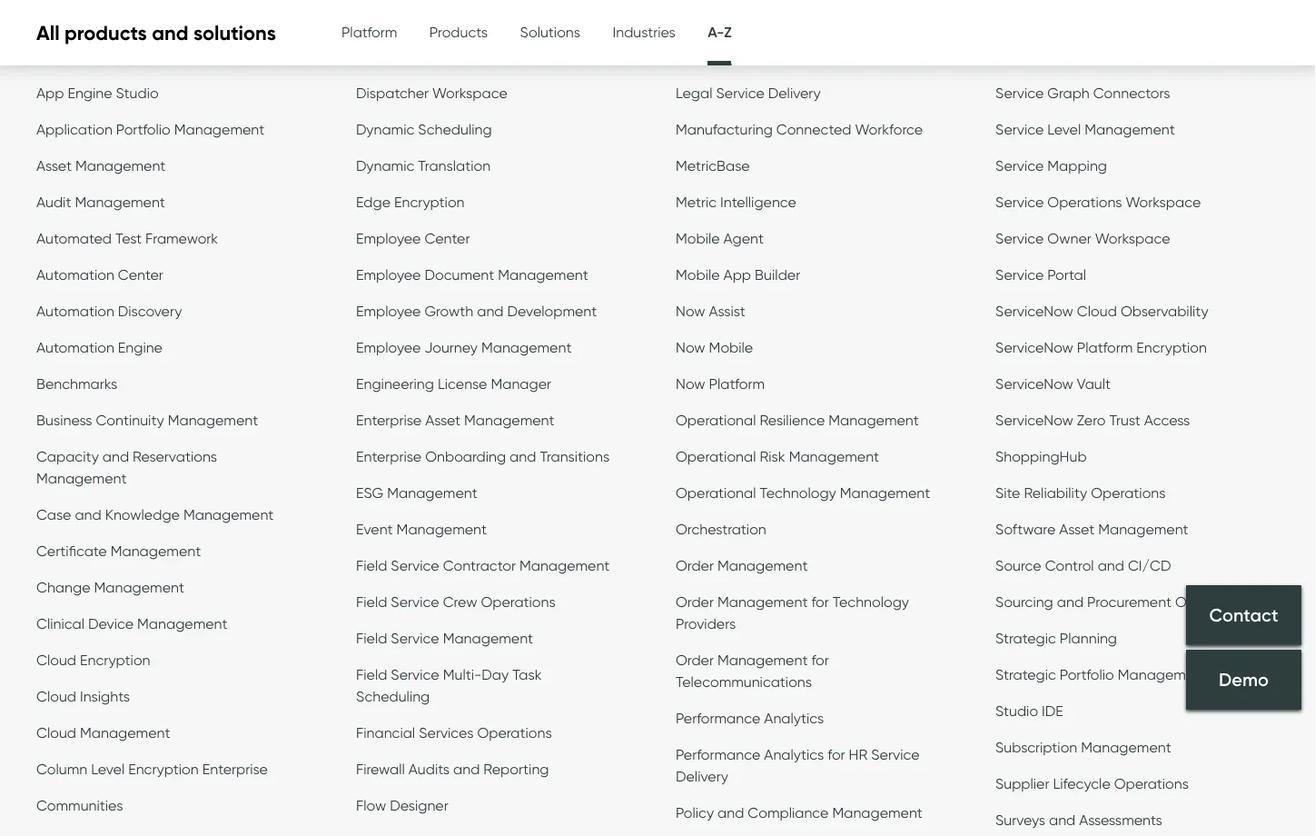 Task type: describe. For each thing, give the bounding box(es) containing it.
center for employee center
[[425, 230, 470, 247]]

employee for employee journey management
[[356, 339, 421, 356]]

mobile agent
[[676, 230, 764, 247]]

crew
[[443, 593, 478, 611]]

business
[[36, 411, 92, 429]]

firewall audits and reporting
[[356, 760, 549, 778]]

source
[[996, 557, 1042, 574]]

it service management link
[[676, 11, 833, 34]]

encryption down device on the left of page
[[80, 651, 150, 669]]

performance analytics
[[676, 709, 824, 727]]

planning
[[1060, 629, 1118, 647]]

financial
[[356, 724, 415, 742]]

benchmarks link
[[36, 375, 117, 397]]

automation center
[[36, 266, 163, 284]]

order for order management for technology providers
[[676, 593, 714, 611]]

strategic portfolio management link
[[996, 666, 1209, 688]]

enterprise asset management link
[[356, 411, 555, 434]]

case
[[36, 506, 71, 523]]

capacity and reservations management
[[36, 448, 217, 487]]

engine for automation engine
[[118, 339, 163, 356]]

event management link
[[356, 520, 487, 543]]

mobile for mobile app builder
[[676, 266, 720, 284]]

esg
[[356, 484, 384, 502]]

cloud management
[[36, 724, 170, 742]]

0 vertical spatial discovery
[[356, 48, 420, 65]]

observability
[[1121, 302, 1209, 320]]

platform for now platform
[[709, 375, 765, 393]]

performance for performance analytics
[[676, 709, 761, 727]]

audit management
[[36, 193, 165, 211]]

portfolio for application
[[116, 120, 171, 138]]

insights
[[80, 688, 130, 705]]

procurement
[[1088, 593, 1172, 611]]

studio ide
[[996, 702, 1064, 720]]

translation
[[418, 157, 491, 175]]

automation for automation discovery
[[36, 302, 114, 320]]

mapping
[[1048, 157, 1108, 175]]

surveys and assessments link
[[996, 811, 1163, 833]]

sourcing and procurement operations link
[[996, 593, 1251, 615]]

management inside order management for technology providers
[[718, 593, 808, 611]]

employee document management
[[356, 266, 589, 284]]

service up the service mapping at right top
[[996, 120, 1044, 138]]

manufacturing connected workforce
[[676, 120, 923, 138]]

operational for operational resilience management
[[676, 411, 757, 429]]

application portfolio management
[[36, 120, 265, 138]]

audit
[[36, 193, 71, 211]]

service inside field service multi-day task scheduling
[[391, 666, 440, 683]]

service down knowledge management link
[[716, 84, 765, 102]]

connected
[[777, 120, 852, 138]]

firewall
[[356, 760, 405, 778]]

shoppinghub link
[[996, 448, 1087, 470]]

now for now assist
[[676, 302, 706, 320]]

field service multi-day task scheduling
[[356, 666, 542, 705]]

0 vertical spatial technology
[[760, 484, 837, 502]]

strategic for strategic planning
[[996, 629, 1057, 647]]

field service crew operations link
[[356, 593, 556, 615]]

compliance
[[748, 804, 829, 822]]

encryption down dynamic translation link
[[394, 193, 465, 211]]

supplier lifecycle operations link
[[996, 775, 1190, 797]]

analytics for performance analytics for hr service delivery
[[765, 746, 824, 763]]

scheduling inside dynamic scheduling link
[[418, 120, 492, 138]]

field for field service multi-day task scheduling
[[356, 666, 387, 683]]

supplier lifecycle operations
[[996, 775, 1190, 792]]

level for column
[[91, 760, 125, 778]]

operations up software asset management
[[1092, 484, 1166, 502]]

asset management link
[[36, 157, 166, 179]]

strategic for strategic portfolio management
[[996, 666, 1057, 683]]

legal service delivery
[[676, 84, 821, 102]]

service left mapping
[[996, 157, 1044, 175]]

field service crew operations
[[356, 593, 556, 611]]

servicenow cloud observability
[[996, 302, 1209, 320]]

firewall audits and reporting link
[[356, 760, 549, 782]]

cloud up servicenow platform encryption
[[1078, 302, 1118, 320]]

service down "field service crew operations" link
[[391, 629, 440, 647]]

resilience
[[760, 411, 825, 429]]

strategic portfolio management
[[996, 666, 1209, 683]]

0 vertical spatial knowledge
[[676, 48, 751, 65]]

app for app engine
[[36, 48, 64, 65]]

0 vertical spatial delivery
[[769, 84, 821, 102]]

portfolio for digital
[[403, 11, 457, 29]]

for for technology
[[812, 593, 829, 611]]

builder
[[755, 266, 801, 284]]

surveys and assessments
[[996, 811, 1163, 829]]

demo
[[1220, 668, 1269, 691]]

now platform
[[676, 375, 765, 393]]

reporting
[[484, 760, 549, 778]]

service down service creator 'link'
[[996, 84, 1044, 102]]

service level management
[[996, 120, 1176, 138]]

platform for servicenow platform encryption
[[1078, 339, 1133, 356]]

platform link
[[342, 0, 397, 64]]

solutions
[[194, 20, 276, 45]]

2 vertical spatial enterprise
[[202, 760, 268, 778]]

manufacturing connected workforce link
[[676, 120, 923, 143]]

demo link
[[1187, 650, 1302, 710]]

subscription
[[996, 738, 1078, 756]]

2 vertical spatial mobile
[[709, 339, 754, 356]]

operational risk management link
[[676, 448, 880, 470]]

engine for app engine
[[68, 48, 112, 65]]

certificate
[[36, 542, 107, 560]]

servicenow for servicenow zero trust access
[[996, 411, 1074, 429]]

enterprise for enterprise onboarding and transitions
[[356, 448, 422, 465]]

order for order management
[[676, 557, 714, 574]]

orchestration link
[[676, 520, 767, 543]]

services
[[419, 724, 474, 742]]

asset for software asset management
[[1060, 520, 1095, 538]]

service down service mapping link
[[996, 193, 1044, 211]]

it
[[676, 11, 687, 29]]

operations up service owner workspace
[[1048, 193, 1123, 211]]

field service contractor management link
[[356, 557, 610, 579]]

dispatcher workspace
[[356, 84, 508, 102]]

license
[[438, 375, 488, 393]]

portfolio for strategic
[[1060, 666, 1115, 683]]

order management link
[[676, 557, 808, 579]]

metric intelligence link
[[676, 193, 797, 215]]

dispatcher
[[356, 84, 429, 102]]

metric
[[676, 193, 717, 211]]

management inside "link"
[[1099, 520, 1189, 538]]

service portal link
[[996, 266, 1087, 288]]

framework
[[145, 230, 218, 247]]

manager
[[491, 375, 552, 393]]

employee center
[[356, 230, 470, 247]]

clinical device management link
[[36, 615, 228, 637]]

employee growth and development
[[356, 302, 597, 320]]

asset for enterprise asset management
[[425, 411, 461, 429]]

development
[[508, 302, 597, 320]]

engineering license manager link
[[356, 375, 552, 397]]

service level management link
[[996, 120, 1176, 143]]

now platform link
[[676, 375, 765, 397]]

change management
[[36, 578, 184, 596]]

management inside capacity and reservations management
[[36, 469, 127, 487]]

products link
[[430, 0, 488, 64]]

automation center link
[[36, 266, 163, 288]]

order management for telecommunications link
[[676, 651, 829, 695]]

discovery link
[[356, 48, 420, 70]]

owner
[[1048, 230, 1092, 247]]



Task type: vqa. For each thing, say whether or not it's contained in the screenshot.
Enterprise
yes



Task type: locate. For each thing, give the bounding box(es) containing it.
0 vertical spatial scheduling
[[418, 120, 492, 138]]

encryption down observability
[[1137, 339, 1208, 356]]

policy and compliance management link
[[676, 804, 923, 826]]

workspace for service operations workspace
[[1126, 193, 1202, 211]]

now for now mobile
[[676, 339, 706, 356]]

1 vertical spatial analytics
[[765, 746, 824, 763]]

for inside order management for telecommunications
[[812, 651, 829, 669]]

1 vertical spatial for
[[812, 651, 829, 669]]

platform down the now mobile link
[[709, 375, 765, 393]]

asset inside "link"
[[1060, 520, 1095, 538]]

cloud for cloud encryption
[[36, 651, 76, 669]]

performance down performance analytics link
[[676, 746, 761, 763]]

0 vertical spatial dynamic
[[356, 120, 415, 138]]

cloud up column
[[36, 724, 76, 742]]

2 vertical spatial operational
[[676, 484, 757, 502]]

operations
[[1048, 193, 1123, 211], [1092, 484, 1166, 502], [481, 593, 556, 611], [1176, 593, 1251, 611], [477, 724, 552, 742], [1115, 775, 1190, 792]]

1 horizontal spatial level
[[1048, 120, 1082, 138]]

service inside 'performance analytics for hr service delivery'
[[872, 746, 920, 763]]

cloud management link
[[36, 724, 170, 746]]

level for service
[[1048, 120, 1082, 138]]

dynamic
[[356, 120, 415, 138], [356, 157, 415, 175]]

field for field service contractor management
[[356, 557, 387, 574]]

1 vertical spatial scheduling
[[356, 688, 430, 705]]

performance
[[676, 709, 761, 727], [676, 746, 761, 763]]

4 field from the top
[[356, 666, 387, 683]]

cloud down "clinical"
[[36, 651, 76, 669]]

1 vertical spatial level
[[91, 760, 125, 778]]

ci/cd
[[1129, 557, 1172, 574]]

2 vertical spatial now
[[676, 375, 706, 393]]

metric intelligence
[[676, 193, 797, 211]]

1 vertical spatial performance
[[676, 746, 761, 763]]

1 vertical spatial platform
[[1078, 339, 1133, 356]]

1 vertical spatial app
[[36, 84, 64, 102]]

automation down automated
[[36, 266, 114, 284]]

2 strategic from the top
[[996, 666, 1057, 683]]

0 vertical spatial level
[[1048, 120, 1082, 138]]

2 operational from the top
[[676, 448, 757, 465]]

2 field from the top
[[356, 593, 387, 611]]

asset down engineering license manager link
[[425, 411, 461, 429]]

order management for technology providers link
[[676, 593, 910, 637]]

engine down the app engine link
[[68, 84, 112, 102]]

enterprise for enterprise asset management
[[356, 411, 422, 429]]

servicenow for servicenow cloud observability
[[996, 302, 1074, 320]]

1 vertical spatial mobile
[[676, 266, 720, 284]]

1 vertical spatial studio
[[996, 702, 1039, 720]]

site reliability operations link
[[996, 484, 1166, 506]]

0 horizontal spatial platform
[[342, 23, 397, 40]]

0 vertical spatial asset
[[36, 157, 72, 175]]

1 vertical spatial enterprise
[[356, 448, 422, 465]]

level inside service level management link
[[1048, 120, 1082, 138]]

3 employee from the top
[[356, 302, 421, 320]]

3 order from the top
[[676, 651, 714, 669]]

studio inside studio ide link
[[996, 702, 1039, 720]]

service owner workspace
[[996, 230, 1171, 247]]

studio up application portfolio management on the left
[[116, 84, 159, 102]]

2 dynamic from the top
[[356, 157, 415, 175]]

now down now assist link in the top of the page
[[676, 339, 706, 356]]

service up service portal
[[996, 230, 1044, 247]]

2 servicenow from the top
[[996, 339, 1074, 356]]

field for field service crew operations
[[356, 593, 387, 611]]

2 automation from the top
[[36, 302, 114, 320]]

center for automation center
[[118, 266, 163, 284]]

app down the app engine link
[[36, 84, 64, 102]]

1 vertical spatial operational
[[676, 448, 757, 465]]

cloud left insights
[[36, 688, 76, 705]]

service owner workspace link
[[996, 230, 1171, 252]]

2 now from the top
[[676, 339, 706, 356]]

servicenow up shoppinghub
[[996, 411, 1074, 429]]

1 analytics from the top
[[765, 709, 824, 727]]

dynamic inside dynamic scheduling link
[[356, 120, 415, 138]]

0 horizontal spatial knowledge
[[105, 506, 180, 523]]

3 servicenow from the top
[[996, 375, 1074, 393]]

service down event management link
[[391, 557, 440, 574]]

industries
[[613, 23, 676, 40]]

operational down now platform link
[[676, 411, 757, 429]]

engine down automation discovery link
[[118, 339, 163, 356]]

studio left ide in the right bottom of the page
[[996, 702, 1039, 720]]

engine down products
[[68, 48, 112, 65]]

mobile down assist
[[709, 339, 754, 356]]

1 vertical spatial workspace
[[1126, 193, 1202, 211]]

0 vertical spatial order
[[676, 557, 714, 574]]

order down orchestration link
[[676, 557, 714, 574]]

employee inside employee document management link
[[356, 266, 421, 284]]

automation down automation center link
[[36, 302, 114, 320]]

2 vertical spatial order
[[676, 651, 714, 669]]

all
[[36, 20, 60, 45]]

1 order from the top
[[676, 557, 714, 574]]

delivery up policy
[[676, 767, 729, 785]]

cloud for cloud insights
[[36, 688, 76, 705]]

mobile inside "link"
[[676, 266, 720, 284]]

servicenow vault
[[996, 375, 1111, 393]]

order down providers
[[676, 651, 714, 669]]

servicenow up servicenow vault
[[996, 339, 1074, 356]]

1 vertical spatial discovery
[[118, 302, 182, 320]]

employee for employee growth and development
[[356, 302, 421, 320]]

level inside column level encryption enterprise link
[[91, 760, 125, 778]]

0 vertical spatial workspace
[[433, 84, 508, 102]]

workspace up service owner workspace
[[1126, 193, 1202, 211]]

order inside order management for technology providers
[[676, 593, 714, 611]]

dynamic for dynamic translation
[[356, 157, 415, 175]]

workspace up dynamic scheduling
[[433, 84, 508, 102]]

0 vertical spatial platform
[[342, 23, 397, 40]]

employee center link
[[356, 230, 470, 252]]

site
[[996, 484, 1021, 502]]

asset down "site reliability operations" link
[[1060, 520, 1095, 538]]

order for order management for telecommunications
[[676, 651, 714, 669]]

policy and compliance management
[[676, 804, 923, 822]]

automation up benchmarks
[[36, 339, 114, 356]]

0 vertical spatial mobile
[[676, 230, 720, 247]]

operational technology management link
[[676, 484, 931, 506]]

4 employee from the top
[[356, 339, 421, 356]]

1 automation from the top
[[36, 266, 114, 284]]

automation for automation center
[[36, 266, 114, 284]]

1 horizontal spatial studio
[[996, 702, 1039, 720]]

1 vertical spatial delivery
[[676, 767, 729, 785]]

3 field from the top
[[356, 629, 387, 647]]

app down "agent"
[[724, 266, 752, 284]]

studio
[[116, 84, 159, 102], [996, 702, 1039, 720]]

0 vertical spatial portfolio
[[403, 11, 457, 29]]

1 performance from the top
[[676, 709, 761, 727]]

1 vertical spatial strategic
[[996, 666, 1057, 683]]

1 horizontal spatial delivery
[[769, 84, 821, 102]]

service down field service management link
[[391, 666, 440, 683]]

employee up engineering at the top of the page
[[356, 339, 421, 356]]

studio inside app engine studio link
[[116, 84, 159, 102]]

change management link
[[36, 578, 184, 601]]

1 strategic from the top
[[996, 629, 1057, 647]]

strategic inside 'link'
[[996, 629, 1057, 647]]

2 horizontal spatial portfolio
[[1060, 666, 1115, 683]]

flow designer link
[[356, 797, 449, 819]]

1 now from the top
[[676, 302, 706, 320]]

servicenow inside 'link'
[[996, 375, 1074, 393]]

scheduling inside field service multi-day task scheduling
[[356, 688, 430, 705]]

service left the portal
[[996, 266, 1044, 284]]

engine inside app engine studio link
[[68, 84, 112, 102]]

2 horizontal spatial asset
[[1060, 520, 1095, 538]]

0 horizontal spatial portfolio
[[116, 120, 171, 138]]

intelligence
[[721, 193, 797, 211]]

1 horizontal spatial portfolio
[[403, 11, 457, 29]]

1 vertical spatial portfolio
[[116, 120, 171, 138]]

mobile down metric
[[676, 230, 720, 247]]

for for hr
[[828, 746, 846, 763]]

2 vertical spatial workspace
[[1096, 230, 1171, 247]]

performance for performance analytics for hr service delivery
[[676, 746, 761, 763]]

0 horizontal spatial discovery
[[118, 302, 182, 320]]

strategic up studio ide
[[996, 666, 1057, 683]]

now down the now mobile link
[[676, 375, 706, 393]]

1 horizontal spatial knowledge
[[676, 48, 751, 65]]

for
[[812, 593, 829, 611], [812, 651, 829, 669], [828, 746, 846, 763]]

service graph connectors
[[996, 84, 1171, 102]]

order management for technology providers
[[676, 593, 910, 633]]

1 field from the top
[[356, 557, 387, 574]]

employee
[[356, 230, 421, 247], [356, 266, 421, 284], [356, 302, 421, 320], [356, 339, 421, 356]]

3 automation from the top
[[36, 339, 114, 356]]

studio ide link
[[996, 702, 1064, 724]]

for inside 'performance analytics for hr service delivery'
[[828, 746, 846, 763]]

1 employee from the top
[[356, 230, 421, 247]]

2 vertical spatial engine
[[118, 339, 163, 356]]

2 order from the top
[[676, 593, 714, 611]]

service inside 'link'
[[996, 48, 1044, 65]]

1 dynamic from the top
[[356, 120, 415, 138]]

app inside "link"
[[724, 266, 752, 284]]

analytics inside 'performance analytics for hr service delivery'
[[765, 746, 824, 763]]

workforce
[[856, 120, 923, 138]]

2 vertical spatial asset
[[1060, 520, 1095, 538]]

employee down employee center link
[[356, 266, 421, 284]]

0 vertical spatial analytics
[[765, 709, 824, 727]]

0 vertical spatial engine
[[68, 48, 112, 65]]

performance inside 'performance analytics for hr service delivery'
[[676, 746, 761, 763]]

mobile up now assist
[[676, 266, 720, 284]]

onboarding
[[425, 448, 506, 465]]

reservations
[[133, 448, 217, 465]]

automation engine
[[36, 339, 163, 356]]

0 vertical spatial studio
[[116, 84, 159, 102]]

field inside field service multi-day task scheduling
[[356, 666, 387, 683]]

2 vertical spatial portfolio
[[1060, 666, 1115, 683]]

enterprise
[[356, 411, 422, 429], [356, 448, 422, 465], [202, 760, 268, 778]]

knowledge down a-
[[676, 48, 751, 65]]

assist
[[709, 302, 746, 320]]

1 vertical spatial dynamic
[[356, 157, 415, 175]]

center down automated test framework link
[[118, 266, 163, 284]]

delivery up manufacturing connected workforce
[[769, 84, 821, 102]]

surveys
[[996, 811, 1046, 829]]

contact link
[[1187, 585, 1302, 645]]

0 vertical spatial automation
[[36, 266, 114, 284]]

2 employee from the top
[[356, 266, 421, 284]]

z
[[724, 23, 732, 40]]

1 vertical spatial asset
[[425, 411, 461, 429]]

center up document at the top of page
[[425, 230, 470, 247]]

level down cloud management link at bottom left
[[91, 760, 125, 778]]

service right hr
[[872, 746, 920, 763]]

0 horizontal spatial asset
[[36, 157, 72, 175]]

dynamic up edge
[[356, 157, 415, 175]]

servicenow left the vault
[[996, 375, 1074, 393]]

order inside order management for telecommunications
[[676, 651, 714, 669]]

0 vertical spatial center
[[425, 230, 470, 247]]

servicenow for servicenow platform encryption
[[996, 339, 1074, 356]]

0 horizontal spatial delivery
[[676, 767, 729, 785]]

employee inside employee growth and development link
[[356, 302, 421, 320]]

asset up the audit
[[36, 157, 72, 175]]

4 servicenow from the top
[[996, 411, 1074, 429]]

sourcing and procurement operations
[[996, 593, 1251, 611]]

0 horizontal spatial level
[[91, 760, 125, 778]]

esg management
[[356, 484, 478, 502]]

field for field service management
[[356, 629, 387, 647]]

operational left risk
[[676, 448, 757, 465]]

engine
[[68, 48, 112, 65], [68, 84, 112, 102], [118, 339, 163, 356]]

0 vertical spatial enterprise
[[356, 411, 422, 429]]

mobile for mobile agent
[[676, 230, 720, 247]]

1 horizontal spatial asset
[[425, 411, 461, 429]]

3 now from the top
[[676, 375, 706, 393]]

clinical device management
[[36, 615, 228, 633]]

operations up reporting on the left bottom
[[477, 724, 552, 742]]

workspace for service owner workspace
[[1096, 230, 1171, 247]]

employee left growth at the left of page
[[356, 302, 421, 320]]

trust
[[1110, 411, 1141, 429]]

software
[[996, 520, 1056, 538]]

service creator link
[[996, 48, 1099, 70]]

field service contractor management
[[356, 557, 610, 574]]

employee down edge
[[356, 230, 421, 247]]

1 horizontal spatial discovery
[[356, 48, 420, 65]]

encryption
[[394, 193, 465, 211], [1137, 339, 1208, 356], [80, 651, 150, 669], [128, 760, 199, 778]]

strategic
[[996, 629, 1057, 647], [996, 666, 1057, 683]]

event
[[356, 520, 393, 538]]

0 vertical spatial now
[[676, 302, 706, 320]]

1 horizontal spatial platform
[[709, 375, 765, 393]]

now left assist
[[676, 302, 706, 320]]

employee inside employee center link
[[356, 230, 421, 247]]

discovery down automation center link
[[118, 302, 182, 320]]

1 vertical spatial technology
[[833, 593, 910, 611]]

0 horizontal spatial studio
[[116, 84, 159, 102]]

1 vertical spatial knowledge
[[105, 506, 180, 523]]

access
[[1145, 411, 1191, 429]]

scheduling up translation
[[418, 120, 492, 138]]

workspace down service operations workspace link
[[1096, 230, 1171, 247]]

service mapping link
[[996, 157, 1108, 179]]

servicenow platform encryption
[[996, 339, 1208, 356]]

engine inside the app engine link
[[68, 48, 112, 65]]

technology inside order management for technology providers
[[833, 593, 910, 611]]

service operations workspace link
[[996, 193, 1202, 215]]

operations down field service contractor management link
[[481, 593, 556, 611]]

analytics for performance analytics
[[765, 709, 824, 727]]

now for now platform
[[676, 375, 706, 393]]

level down graph
[[1048, 120, 1082, 138]]

platform up discovery link
[[342, 23, 397, 40]]

engine for app engine studio
[[68, 84, 112, 102]]

app engine
[[36, 48, 112, 65]]

agent
[[724, 230, 764, 247]]

0 vertical spatial operational
[[676, 411, 757, 429]]

1 vertical spatial automation
[[36, 302, 114, 320]]

automation for automation engine
[[36, 339, 114, 356]]

now mobile
[[676, 339, 754, 356]]

certificate management link
[[36, 542, 201, 564]]

now mobile link
[[676, 339, 754, 361]]

all products and solutions
[[36, 20, 276, 45]]

performance down telecommunications
[[676, 709, 761, 727]]

1 servicenow from the top
[[996, 302, 1074, 320]]

enterprise asset management
[[356, 411, 555, 429]]

scheduling up financial
[[356, 688, 430, 705]]

employee inside employee journey management link
[[356, 339, 421, 356]]

0 vertical spatial app
[[36, 48, 64, 65]]

2 vertical spatial for
[[828, 746, 846, 763]]

platform down "servicenow cloud observability" link in the top right of the page
[[1078, 339, 1133, 356]]

analytics up 'performance analytics for hr service delivery'
[[765, 709, 824, 727]]

2 analytics from the top
[[765, 746, 824, 763]]

order
[[676, 557, 714, 574], [676, 593, 714, 611], [676, 651, 714, 669]]

management inside order management for telecommunications
[[718, 651, 808, 669]]

2 horizontal spatial platform
[[1078, 339, 1133, 356]]

engineering
[[356, 375, 434, 393]]

employee for employee document management
[[356, 266, 421, 284]]

mobile agent link
[[676, 230, 764, 252]]

service left crew
[[391, 593, 440, 611]]

0 vertical spatial for
[[812, 593, 829, 611]]

cloud for cloud management
[[36, 724, 76, 742]]

mobile
[[676, 230, 720, 247], [676, 266, 720, 284], [709, 339, 754, 356]]

delivery inside 'performance analytics for hr service delivery'
[[676, 767, 729, 785]]

risk
[[760, 448, 786, 465]]

service right it
[[691, 11, 739, 29]]

servicenow for servicenow vault
[[996, 375, 1074, 393]]

1 vertical spatial now
[[676, 339, 706, 356]]

operational for operational technology management
[[676, 484, 757, 502]]

1 vertical spatial engine
[[68, 84, 112, 102]]

portfolio right digital
[[403, 11, 457, 29]]

now assist link
[[676, 302, 746, 324]]

1 horizontal spatial center
[[425, 230, 470, 247]]

ide
[[1042, 702, 1064, 720]]

performance analytics for hr service delivery
[[676, 746, 920, 785]]

case and knowledge management
[[36, 506, 274, 523]]

discovery up "dispatcher"
[[356, 48, 420, 65]]

cloud insights link
[[36, 688, 130, 710]]

for for telecommunications
[[812, 651, 829, 669]]

0 vertical spatial strategic
[[996, 629, 1057, 647]]

telecommunications
[[676, 673, 812, 691]]

for inside order management for technology providers
[[812, 593, 829, 611]]

operational for operational risk management
[[676, 448, 757, 465]]

servicenow down service portal link
[[996, 302, 1074, 320]]

strategic down sourcing
[[996, 629, 1057, 647]]

app for app engine studio
[[36, 84, 64, 102]]

operational up orchestration
[[676, 484, 757, 502]]

encryption down cloud management link at bottom left
[[128, 760, 199, 778]]

dynamic inside dynamic translation link
[[356, 157, 415, 175]]

operations right procurement
[[1176, 593, 1251, 611]]

2 performance from the top
[[676, 746, 761, 763]]

and inside capacity and reservations management
[[103, 448, 129, 465]]

app
[[36, 48, 64, 65], [36, 84, 64, 102], [724, 266, 752, 284]]

portfolio up asset management
[[116, 120, 171, 138]]

1 vertical spatial order
[[676, 593, 714, 611]]

0 vertical spatial performance
[[676, 709, 761, 727]]

0 horizontal spatial center
[[118, 266, 163, 284]]

hr
[[849, 746, 868, 763]]

dynamic down "dispatcher"
[[356, 120, 415, 138]]

knowledge up certificate management at the left of the page
[[105, 506, 180, 523]]

subscription management
[[996, 738, 1172, 756]]

policy
[[676, 804, 714, 822]]

dynamic for dynamic scheduling
[[356, 120, 415, 138]]

app down "all"
[[36, 48, 64, 65]]

3 operational from the top
[[676, 484, 757, 502]]

field service management link
[[356, 629, 534, 652]]

dynamic scheduling
[[356, 120, 492, 138]]

operations up 'assessments'
[[1115, 775, 1190, 792]]

graph
[[1048, 84, 1090, 102]]

2 vertical spatial platform
[[709, 375, 765, 393]]

service left creator
[[996, 48, 1044, 65]]

portal
[[1048, 266, 1087, 284]]

2 vertical spatial automation
[[36, 339, 114, 356]]

1 vertical spatial center
[[118, 266, 163, 284]]

order up providers
[[676, 593, 714, 611]]

change
[[36, 578, 90, 596]]

portfolio down planning
[[1060, 666, 1115, 683]]

engine inside "automation engine" link
[[118, 339, 163, 356]]

analytics down performance analytics link
[[765, 746, 824, 763]]

1 operational from the top
[[676, 411, 757, 429]]

employee for employee center
[[356, 230, 421, 247]]

2 vertical spatial app
[[724, 266, 752, 284]]



